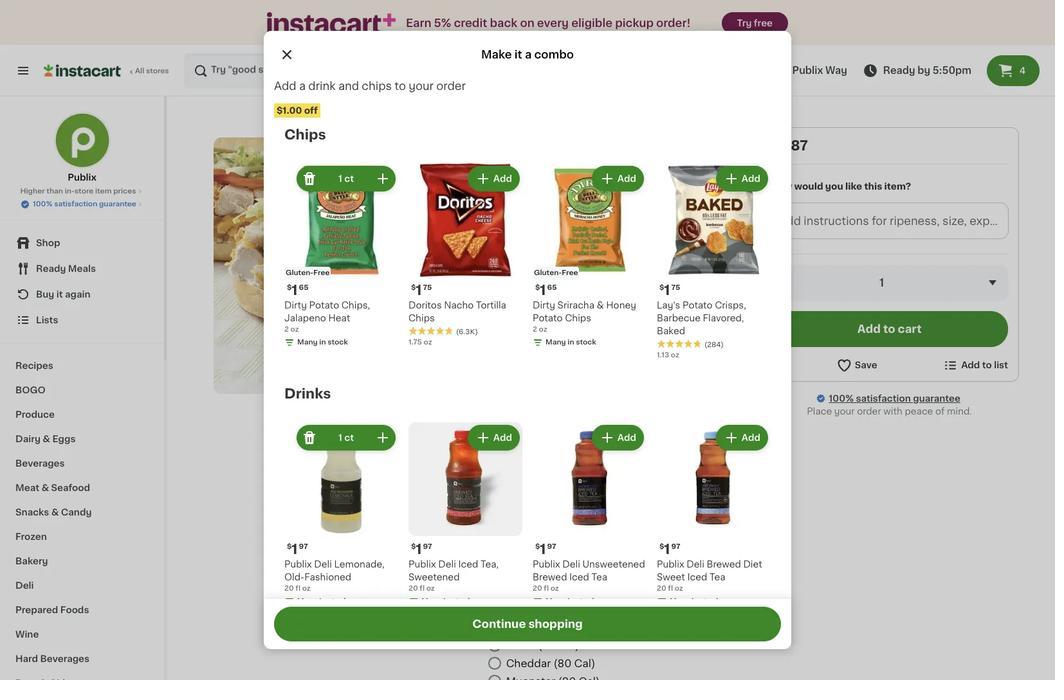 Task type: vqa. For each thing, say whether or not it's contained in the screenshot.
San within the Turtle Ltd 1237 East Saint James Street, 123, San Jose, CA 95116
no



Task type: locate. For each thing, give the bounding box(es) containing it.
base for spinach
[[696, 508, 721, 519]]

1 for doritos nacho tortilla chips
[[416, 284, 422, 297]]

75 up lay's
[[672, 284, 681, 292]]

2 horizontal spatial potato
[[683, 301, 713, 310]]

4 $ 1 97 from the left
[[660, 543, 681, 557]]

prepared foods link
[[8, 599, 156, 623]]

iced left tea, on the bottom
[[459, 561, 478, 570]]

deli inside publix deli lemonade, old-fashioned 20 fl oz
[[314, 561, 332, 570]]

item carousel region
[[266, 158, 789, 366], [266, 418, 771, 624]]

0 horizontal spatial shop
[[36, 239, 60, 248]]

stock down "dirty sriracha & honey potato chips 2 oz" at right top
[[576, 339, 597, 346]]

in down publix deli iced tea, sweetened 20 fl oz
[[444, 599, 450, 606]]

1 horizontal spatial to
[[884, 324, 896, 334]]

- inside no bread (make it a salad) - lettuce base (10 cal)
[[644, 485, 649, 495]]

publix deli chicken tender sub
[[486, 156, 708, 170]]

1 2 from the left
[[284, 326, 289, 333]]

2 horizontal spatial chips
[[565, 314, 592, 323]]

(240 down whole wheat (220 cal)
[[558, 470, 582, 480]]

1 vertical spatial item carousel region
[[266, 418, 771, 624]]

in for sweet
[[692, 599, 699, 606]]

cheddar (80 cal)
[[506, 659, 596, 669]]

0 vertical spatial guarantee
[[99, 201, 136, 208]]

0 vertical spatial white
[[506, 416, 536, 426]]

4 97 from the left
[[672, 544, 681, 551]]

2 20 from the left
[[409, 586, 418, 593]]

potato for barbecue
[[683, 301, 713, 310]]

eggs
[[52, 435, 76, 444]]

1 $ 1 97 from the left
[[287, 543, 308, 557]]

add inside button
[[858, 324, 881, 334]]

many for sweet
[[670, 599, 690, 606]]

mind.
[[947, 407, 973, 416]]

3 97 from the left
[[547, 544, 556, 551]]

1 vertical spatial 100%
[[829, 394, 854, 403]]

it down the (220
[[591, 485, 597, 495]]

$ 1 75 up lay's
[[660, 284, 681, 297]]

all
[[512, 257, 523, 266]]

1 horizontal spatial 5
[[637, 177, 644, 187]]

satisfaction
[[54, 201, 97, 208], [856, 394, 911, 403]]

tea right sweet
[[710, 573, 726, 582]]

100% down higher
[[33, 201, 52, 208]]

add button for publix deli brewed diet sweet iced tea
[[718, 427, 767, 450]]

to inside dialog
[[395, 81, 406, 91]]

a inside no bread (make it a salad) - lettuce base (10 cal)
[[600, 485, 606, 495]]

many in stock for iced
[[546, 599, 597, 606]]

$ up old-
[[287, 544, 292, 551]]

no for no bread (make it a salad) - lettuce base (10 cal)
[[505, 485, 520, 495]]

beverages down dairy & eggs
[[15, 460, 65, 469]]

2 vertical spatial to
[[983, 361, 992, 370]]

many for potato
[[546, 339, 566, 346]]

0 horizontal spatial chicken
[[512, 177, 554, 187]]

1 horizontal spatial dirty
[[533, 301, 555, 310]]

1 horizontal spatial iced
[[570, 573, 590, 582]]

publix inside publix deli lemonade, old-fashioned 20 fl oz
[[284, 561, 312, 570]]

how would you like this item?
[[771, 182, 912, 191]]

& inside meat & seafood link
[[41, 484, 49, 493]]

prepared
[[15, 606, 58, 615]]

1 horizontal spatial tea
[[710, 573, 726, 582]]

base for lettuce
[[694, 485, 720, 495]]

no for no bread (make it a salad) - spinach base (15 cal)
[[505, 508, 520, 519]]

1 75 from the left
[[423, 284, 432, 292]]

brewed inside publix deli unsweetened brewed iced tea 20 fl oz
[[533, 573, 567, 582]]

(70
[[561, 587, 578, 597], [538, 641, 556, 651]]

2 bread from the top
[[523, 508, 553, 519]]

97 for publix deli iced tea, sweetened
[[423, 544, 432, 551]]

baked
[[657, 327, 686, 336]]

many in stock for fashioned
[[297, 599, 348, 606]]

5 inside 'half, chicken tenders, italian 5 grain, pepper jack, lettuce, black pepper, salt, oil & vinegar packets, oregano, mayonnaise, toasted'
[[637, 177, 644, 187]]

$ 1 75 up doritos
[[411, 284, 432, 297]]

97 up provolone (70 cal)
[[547, 544, 556, 551]]

2 whole from the top
[[506, 452, 539, 462]]

1 horizontal spatial 65
[[547, 284, 557, 292]]

add for doritos nacho tortilla chips
[[494, 174, 512, 183]]

oz inside dirty potato chips, jalapeno heat 2 oz
[[291, 326, 299, 333]]

1 up doritos
[[416, 284, 422, 297]]

1 horizontal spatial gluten-free
[[534, 270, 578, 277]]

salad) for spinach
[[609, 508, 641, 519]]

0 horizontal spatial $7.87
[[486, 223, 513, 233]]

deli inside publix deli iced tea, sweetened 20 fl oz
[[439, 561, 456, 570]]

0 vertical spatial 100% satisfaction guarantee
[[33, 201, 136, 208]]

(240 for white
[[539, 416, 563, 426]]

deli link
[[8, 574, 156, 599]]

1 horizontal spatial $ 1 65
[[536, 284, 557, 297]]

stock
[[328, 339, 348, 346], [576, 339, 597, 346], [328, 599, 348, 606], [452, 599, 472, 606], [576, 599, 597, 606], [700, 599, 721, 606]]

in
[[319, 339, 326, 346], [568, 339, 575, 346], [319, 599, 326, 606], [444, 599, 450, 606], [568, 599, 575, 606], [692, 599, 699, 606]]

deli up sweetened
[[439, 561, 456, 570]]

2 97 from the left
[[423, 544, 432, 551]]

no inside no bread (make it a salad) - spinach base (15 cal)
[[505, 508, 520, 519]]

ct left increment quantity of publix deli lemonade, old-fashioned image
[[345, 434, 354, 443]]

and
[[339, 81, 359, 91]]

salt,
[[634, 189, 657, 199]]

candy
[[61, 508, 92, 517]]

fl inside publix deli iced tea, sweetened 20 fl oz
[[420, 586, 425, 593]]

pickup at 1640 publix way button
[[697, 53, 848, 89]]

2 75 from the left
[[672, 284, 681, 292]]

free up dirty potato chips, jalapeno heat 2 oz
[[314, 270, 330, 277]]

0 vertical spatial ct
[[345, 174, 354, 183]]

1 vertical spatial shop
[[486, 257, 510, 266]]

publix left way
[[793, 66, 824, 75]]

1 ct from the top
[[345, 174, 354, 183]]

many in stock for potato
[[546, 339, 597, 346]]

2 item carousel region from the top
[[266, 418, 771, 624]]

1 salad) from the top
[[609, 485, 642, 495]]

deli inside publix deli brewed diet sweet iced tea 20 fl oz
[[687, 561, 705, 570]]

doritos nacho tortilla chips
[[409, 301, 506, 323]]

1 horizontal spatial 75
[[672, 284, 681, 292]]

1 gluten-free from the left
[[286, 270, 330, 277]]

publix inside publix deli unsweetened brewed iced tea 20 fl oz
[[533, 561, 560, 570]]

add button for lay's potato crisps, barbecue flavored, baked
[[718, 167, 767, 191]]

1 horizontal spatial pepper
[[680, 177, 717, 187]]

add button up flatbread
[[469, 427, 519, 450]]

(240 for flatbread
[[558, 470, 582, 480]]

1 vertical spatial pepper
[[506, 623, 545, 633]]

$ 1 75 for lay's
[[660, 284, 681, 297]]

1 vertical spatial brewed
[[533, 573, 567, 582]]

salad) inside no bread (make it a salad) - spinach base (15 cal)
[[609, 508, 641, 519]]

iced inside publix deli brewed diet sweet iced tea 20 fl oz
[[688, 573, 708, 582]]

1 horizontal spatial chicken
[[565, 156, 624, 170]]

1 horizontal spatial free
[[562, 270, 578, 277]]

1 vertical spatial (make
[[556, 508, 588, 519]]

& for candy
[[51, 508, 59, 517]]

1 horizontal spatial potato
[[533, 314, 563, 323]]

chicken
[[565, 156, 624, 170], [512, 177, 554, 187]]

2 inside dirty potato chips, jalapeno heat 2 oz
[[284, 326, 289, 333]]

base left (15
[[696, 508, 721, 519]]

potato inside "dirty sriracha & honey potato chips 2 oz"
[[533, 314, 563, 323]]

2 horizontal spatial to
[[983, 361, 992, 370]]

4 20 from the left
[[657, 586, 667, 593]]

2 65 from the left
[[547, 284, 557, 292]]

add to cart
[[858, 324, 922, 334]]

tea down unsweetened
[[592, 573, 608, 582]]

free
[[314, 270, 330, 277], [562, 270, 578, 277]]

(make inside no bread (make it a salad) - spinach base (15 cal)
[[556, 508, 588, 519]]

iced up provolone (70 cal)
[[570, 573, 590, 582]]

1050
[[690, 223, 715, 233]]

2 $ 1 75 from the left
[[660, 284, 681, 297]]

whole for whole
[[506, 346, 539, 357]]

$ 1 65 for sriracha
[[536, 284, 557, 297]]

1 up lay's
[[664, 284, 670, 297]]

1 vertical spatial -
[[644, 508, 649, 519]]

in down "dirty sriracha & honey potato chips 2 oz" at right top
[[568, 339, 575, 346]]

publix up store
[[68, 173, 96, 182]]

grain
[[551, 434, 579, 444]]

2 free from the left
[[562, 270, 578, 277]]

tea inside publix deli brewed diet sweet iced tea 20 fl oz
[[710, 573, 726, 582]]

chips down off
[[284, 128, 326, 142]]

1 ct left increment quantity of publix deli lemonade, old-fashioned image
[[338, 434, 354, 443]]

$ for publix deli unsweetened brewed iced tea
[[536, 544, 540, 551]]

1 vertical spatial (80
[[576, 623, 594, 633]]

1 dirty from the left
[[284, 301, 307, 310]]

how
[[771, 182, 793, 191]]

20 inside publix deli brewed diet sweet iced tea 20 fl oz
[[657, 586, 667, 593]]

potato inside 'lay's potato crisps, barbecue flavored, baked'
[[683, 301, 713, 310]]

shop link
[[8, 230, 156, 256]]

$ 1 65 for potato
[[287, 284, 309, 297]]

base inside no bread (make it a salad) - spinach base (15 cal)
[[696, 508, 721, 519]]

0 horizontal spatial to
[[395, 81, 406, 91]]

1 - from the top
[[644, 485, 649, 495]]

it down no bread (make it a salad) - lettuce base (10 cal)
[[591, 508, 597, 519]]

gluten- for sriracha
[[534, 270, 562, 277]]

(70 for swiss
[[538, 641, 556, 651]]

0 horizontal spatial gluten-free
[[286, 270, 330, 277]]

100% up place
[[829, 394, 854, 403]]

in down fashioned
[[319, 599, 326, 606]]

dirty inside dirty potato chips, jalapeno heat 2 oz
[[284, 301, 307, 310]]

white for white american (80 cal)
[[506, 605, 536, 615]]

(80 down white american (80 cal)
[[576, 623, 594, 633]]

3 fl from the left
[[544, 586, 549, 593]]

eligible
[[572, 18, 613, 28]]

fl down old-
[[296, 586, 301, 593]]

a down no bread (make it a salad) - lettuce base (10 cal)
[[600, 508, 606, 519]]

(70 up 'cheddar (80 cal)'
[[538, 641, 556, 651]]

2 fl from the left
[[420, 586, 425, 593]]

oregano,
[[532, 200, 580, 211]]

italian
[[603, 177, 634, 187], [506, 434, 539, 444]]

salad) inside no bread (make it a salad) - lettuce base (10 cal)
[[609, 485, 642, 495]]

$ up 'provolone'
[[536, 544, 540, 551]]

heat
[[328, 314, 350, 323]]

tea inside publix deli unsweetened brewed iced tea 20 fl oz
[[592, 573, 608, 582]]

many in stock down publix deli iced tea, sweetened 20 fl oz
[[422, 599, 472, 606]]

1 horizontal spatial italian
[[603, 177, 634, 187]]

20 down sweet
[[657, 586, 667, 593]]

potato inside dirty potato chips, jalapeno heat 2 oz
[[309, 301, 339, 310]]

1 tea from the left
[[592, 573, 608, 582]]

stock for sweetened
[[452, 599, 472, 606]]

4 fl from the left
[[668, 586, 673, 593]]

add button up mayonnaise,
[[593, 167, 643, 191]]

cal)
[[566, 416, 587, 426], [608, 434, 630, 444], [604, 452, 625, 462], [585, 470, 606, 480], [505, 497, 526, 507], [505, 520, 526, 531], [581, 587, 602, 597], [611, 605, 633, 615], [597, 623, 619, 633], [558, 641, 579, 651], [574, 659, 596, 669]]

make
[[481, 50, 512, 60]]

★★★★★
[[409, 327, 454, 336], [409, 327, 454, 336], [657, 340, 702, 349], [657, 340, 702, 349]]

0 vertical spatial (make
[[556, 485, 588, 495]]

100% satisfaction guarantee up with
[[829, 394, 961, 403]]

0 horizontal spatial guarantee
[[99, 201, 136, 208]]

publix inside publix deli brewed diet sweet iced tea 20 fl oz
[[657, 561, 685, 570]]

iced
[[459, 561, 478, 570], [570, 573, 590, 582], [688, 573, 708, 582]]

1 up jalapeno on the top left
[[292, 284, 298, 297]]

1 gluten- from the left
[[286, 270, 314, 277]]

75 up doritos
[[423, 284, 432, 292]]

$ 1 65 up jalapeno on the top left
[[287, 284, 309, 297]]

potato down sriracha
[[533, 314, 563, 323]]

many in stock down dirty potato chips, jalapeno heat 2 oz
[[297, 339, 348, 346]]

whole for whole wheat (220 cal)
[[506, 452, 539, 462]]

many in stock for heat
[[297, 339, 348, 346]]

free down deli at top
[[562, 270, 578, 277]]

fl down sweet
[[668, 586, 673, 593]]

5 up salt,
[[637, 177, 644, 187]]

1 item carousel region from the top
[[266, 158, 789, 366]]

1 for dirty potato chips, jalapeno heat
[[292, 284, 298, 297]]

in for potato
[[568, 339, 575, 346]]

bread for no bread (make it a salad) - spinach base (15 cal)
[[523, 508, 553, 519]]

0 vertical spatial 5
[[637, 177, 644, 187]]

0 vertical spatial $7.87
[[771, 139, 808, 153]]

3 $ 1 97 from the left
[[536, 543, 556, 557]]

fl down sweetened
[[420, 586, 425, 593]]

1 horizontal spatial 100%
[[829, 394, 854, 403]]

2 2 from the left
[[533, 326, 537, 333]]

1 horizontal spatial order
[[857, 407, 882, 416]]

0 vertical spatial item carousel region
[[266, 158, 789, 366]]

$ 1 97 for publix deli unsweetened brewed iced tea
[[536, 543, 556, 557]]

1 horizontal spatial satisfaction
[[856, 394, 911, 403]]

1 horizontal spatial $7.87
[[771, 139, 808, 153]]

whole down the tortilla
[[506, 346, 539, 357]]

whole up flatbread
[[506, 452, 539, 462]]

like
[[846, 182, 863, 191]]

0 horizontal spatial $ 1 75
[[411, 284, 432, 297]]

meat & seafood link
[[8, 476, 156, 501]]

1 (make from the top
[[556, 485, 588, 495]]

& inside snacks & candy link
[[51, 508, 59, 517]]

(80 down swiss (70 cal)
[[554, 659, 572, 669]]

1 vertical spatial ct
[[345, 434, 354, 443]]

65 up jalapeno on the top left
[[299, 284, 309, 292]]

0 vertical spatial salad)
[[609, 485, 642, 495]]

no
[[505, 485, 520, 495], [505, 508, 520, 519]]

1 horizontal spatial brewed
[[707, 561, 741, 570]]

0 horizontal spatial 100% satisfaction guarantee
[[33, 201, 136, 208]]

1 $ 1 75 from the left
[[411, 284, 432, 297]]

add button left "how"
[[718, 167, 767, 191]]

(make inside no bread (make it a salad) - lettuce base (10 cal)
[[556, 485, 588, 495]]

1 horizontal spatial guarantee
[[913, 394, 961, 403]]

free for potato
[[314, 270, 330, 277]]

$ up doritos
[[411, 284, 416, 292]]

guarantee inside button
[[99, 201, 136, 208]]

dairy & eggs link
[[8, 427, 156, 452]]

(make for no bread (make it a salad) - spinach base (15 cal)
[[556, 508, 588, 519]]

again
[[65, 290, 91, 299]]

4 button
[[987, 55, 1040, 86]]

0 vertical spatial 100%
[[33, 201, 52, 208]]

to inside button
[[983, 361, 992, 370]]

$ up sweet
[[660, 544, 664, 551]]

0 horizontal spatial satisfaction
[[54, 201, 97, 208]]

2 salad) from the top
[[609, 508, 641, 519]]

oz inside publix deli iced tea, sweetened 20 fl oz
[[427, 586, 435, 593]]

1.13 oz
[[657, 352, 680, 359]]

brewed left the diet
[[707, 561, 741, 570]]

pepper jack (80 cal)
[[506, 623, 619, 633]]

shop for shop
[[36, 239, 60, 248]]

bread inside no bread (make it a salad) - lettuce base (10 cal)
[[523, 485, 553, 495]]

publix up sweet
[[657, 561, 685, 570]]

many in stock for sweet
[[670, 599, 721, 606]]

(70 for provolone
[[561, 587, 578, 597]]

iced right sweet
[[688, 573, 708, 582]]

deli for iced
[[439, 561, 456, 570]]

2 ct from the top
[[345, 434, 354, 443]]

2 gluten-free from the left
[[534, 270, 578, 277]]

of
[[936, 407, 945, 416]]

dirty inside "dirty sriracha & honey potato chips 2 oz"
[[533, 301, 555, 310]]

(240
[[539, 416, 563, 426], [558, 470, 582, 480]]

0 horizontal spatial potato
[[309, 301, 339, 310]]

packets,
[[486, 200, 530, 211]]

0 vertical spatial -
[[644, 485, 649, 495]]

(80 down publix deli unsweetened brewed iced tea 20 fl oz
[[591, 605, 609, 615]]

2 gluten- from the left
[[534, 270, 562, 277]]

lists
[[36, 316, 58, 325]]

2 - from the top
[[644, 508, 649, 519]]

you
[[826, 182, 844, 191]]

0 horizontal spatial dirty
[[284, 301, 307, 310]]

2 (make from the top
[[556, 508, 588, 519]]

beverages
[[15, 460, 65, 469], [40, 655, 90, 664]]

white up "italian 5 grain (270 cal)"
[[506, 416, 536, 426]]

1 bread from the top
[[523, 485, 553, 495]]

many down sweet
[[670, 599, 690, 606]]

iced inside publix deli unsweetened brewed iced tea 20 fl oz
[[570, 573, 590, 582]]

65 for potato
[[299, 284, 309, 292]]

1 vertical spatial white
[[506, 605, 536, 615]]

dirty
[[284, 301, 307, 310], [533, 301, 555, 310]]

satisfaction up place your order with peace of mind.
[[856, 394, 911, 403]]

oz inside "dirty sriracha & honey potato chips 2 oz"
[[539, 326, 548, 333]]

1 vertical spatial salad)
[[609, 508, 641, 519]]

a up no bread (make it a salad) - spinach base (15 cal)
[[600, 485, 606, 495]]

many
[[297, 339, 318, 346], [546, 339, 566, 346], [297, 599, 318, 606], [422, 599, 442, 606], [546, 599, 566, 606], [670, 599, 690, 606]]

higher than in-store item prices link
[[20, 187, 144, 197]]

shop up the buy
[[36, 239, 60, 248]]

$7.87 up "how"
[[771, 139, 808, 153]]

0 vertical spatial italian
[[603, 177, 634, 187]]

no bread (make it a salad) - spinach base (15 cal)
[[505, 508, 739, 531]]

2 tea from the left
[[710, 573, 726, 582]]

0 vertical spatial whole
[[506, 346, 539, 357]]

product group
[[284, 163, 398, 351], [409, 163, 523, 348], [533, 163, 647, 351], [657, 163, 771, 361], [284, 423, 398, 610], [409, 423, 523, 610], [533, 423, 647, 610], [657, 423, 771, 610]]

potato up heat
[[309, 301, 339, 310]]

in down dirty potato chips, jalapeno heat 2 oz
[[319, 339, 326, 346]]

1 vertical spatial bread
[[523, 508, 553, 519]]

1 ct
[[338, 174, 354, 183], [338, 434, 354, 443]]

20 inside publix deli unsweetened brewed iced tea 20 fl oz
[[533, 586, 542, 593]]

& inside the dairy & eggs link
[[43, 435, 50, 444]]

97 for publix deli brewed diet sweet iced tea
[[672, 544, 681, 551]]

1 vertical spatial chicken
[[512, 177, 554, 187]]

0 horizontal spatial your
[[409, 81, 434, 91]]

oz
[[291, 326, 299, 333], [539, 326, 548, 333], [424, 339, 432, 346], [671, 352, 680, 359], [302, 586, 311, 593], [427, 586, 435, 593], [551, 586, 559, 593], [675, 586, 683, 593]]

oz inside publix deli brewed diet sweet iced tea 20 fl oz
[[675, 586, 683, 593]]

bread inside no bread (make it a salad) - spinach base (15 cal)
[[523, 508, 553, 519]]

1 vertical spatial to
[[884, 324, 896, 334]]

add for publix deli unsweetened brewed iced tea
[[618, 434, 637, 443]]

publix up half,
[[486, 156, 530, 170]]

0 horizontal spatial brewed
[[533, 573, 567, 582]]

20 down sweetened
[[409, 586, 418, 593]]

1 vertical spatial no
[[505, 508, 520, 519]]

add button up (10 on the bottom of page
[[718, 427, 767, 450]]

100% satisfaction guarantee button
[[20, 197, 144, 210]]

1 horizontal spatial $ 1 75
[[660, 284, 681, 297]]

0 vertical spatial to
[[395, 81, 406, 91]]

chicken up lettuce,
[[512, 177, 554, 187]]

0 vertical spatial (80
[[591, 605, 609, 615]]

20
[[284, 586, 294, 593], [409, 586, 418, 593], [533, 586, 542, 593], [657, 586, 667, 593]]

shop for shop all publix deli
[[486, 257, 510, 266]]

$ 1 65
[[287, 284, 309, 297], [536, 284, 557, 297]]

dirty potato chips, jalapeno heat 2 oz
[[284, 301, 370, 333]]

ct left increment quantity of dirty potato chips, jalapeno heat "icon"
[[345, 174, 354, 183]]

1 up provolone (70 cal)
[[540, 543, 546, 557]]

(15
[[724, 508, 739, 519]]

deli down bakery at the left
[[15, 582, 34, 591]]

publix inside publix deli iced tea, sweetened 20 fl oz
[[409, 561, 436, 570]]

1 vertical spatial order
[[857, 407, 882, 416]]

1 horizontal spatial 100% satisfaction guarantee
[[829, 394, 961, 403]]

$ 1 97 up sweetened
[[411, 543, 432, 557]]

1 whole from the top
[[506, 346, 539, 357]]

every
[[537, 18, 569, 28]]

many in stock down publix deli brewed diet sweet iced tea 20 fl oz
[[670, 599, 721, 606]]

chips down doritos
[[409, 314, 435, 323]]

black
[[561, 189, 589, 199]]

1 vertical spatial 100% satisfaction guarantee
[[829, 394, 961, 403]]

1 1 ct from the top
[[338, 174, 354, 183]]

bread
[[523, 485, 553, 495], [523, 508, 553, 519]]

oz inside publix deli lemonade, old-fashioned 20 fl oz
[[302, 586, 311, 593]]

2 $ 1 65 from the left
[[536, 284, 557, 297]]

(70 up white american (80 cal)
[[561, 587, 578, 597]]

0 horizontal spatial gluten-
[[286, 270, 314, 277]]

$ 1 97 for publix deli iced tea, sweetened
[[411, 543, 432, 557]]

to inside button
[[884, 324, 896, 334]]

2 $ 1 97 from the left
[[411, 543, 432, 557]]

publix up old-
[[284, 561, 312, 570]]

satisfaction inside button
[[54, 201, 97, 208]]

1 vertical spatial 1 ct
[[338, 434, 354, 443]]

(240 up grain
[[539, 416, 563, 426]]

& inside "dirty sriracha & honey potato chips 2 oz"
[[597, 301, 604, 310]]

2 1 ct from the top
[[338, 434, 354, 443]]

$ for dirty sriracha & honey potato chips
[[536, 284, 540, 292]]

add for dirty sriracha & honey potato chips
[[618, 174, 637, 183]]

1 free from the left
[[314, 270, 330, 277]]

try free
[[737, 19, 773, 28]]

0 vertical spatial brewed
[[707, 561, 741, 570]]

0 horizontal spatial 5
[[541, 434, 548, 444]]

1 vertical spatial italian
[[506, 434, 539, 444]]

2 white from the top
[[506, 605, 536, 615]]

gluten-free down deli at top
[[534, 270, 578, 277]]

0 vertical spatial order
[[437, 81, 466, 91]]

base inside no bread (make it a salad) - lettuce base (10 cal)
[[694, 485, 720, 495]]

- for lettuce
[[644, 485, 649, 495]]

0 horizontal spatial 2
[[284, 326, 289, 333]]

100% satisfaction guarantee inside button
[[33, 201, 136, 208]]

gluten-free for sriracha
[[534, 270, 578, 277]]

bread for no bread (make it a salad) - lettuce base (10 cal)
[[523, 485, 553, 495]]

None search field
[[184, 53, 529, 89]]

chips inside "dirty sriracha & honey potato chips 2 oz"
[[565, 314, 592, 323]]

0 vertical spatial (240
[[539, 416, 563, 426]]

to for add to cart
[[884, 324, 896, 334]]

1 horizontal spatial your
[[835, 407, 855, 416]]

1 20 from the left
[[284, 586, 294, 593]]

satisfaction down higher than in-store item prices
[[54, 201, 97, 208]]

0 vertical spatial base
[[694, 485, 720, 495]]

0 horizontal spatial 75
[[423, 284, 432, 292]]

0 horizontal spatial order
[[437, 81, 466, 91]]

0 vertical spatial bread
[[523, 485, 553, 495]]

1 up old-
[[292, 543, 298, 557]]

it inside dialog
[[515, 50, 522, 60]]

chips inside doritos nacho tortilla chips
[[409, 314, 435, 323]]

chips down sriracha
[[565, 314, 592, 323]]

many down provolone (70 cal)
[[546, 599, 566, 606]]

italian down white (240 cal)
[[506, 434, 539, 444]]

increment quantity of publix deli lemonade, old-fashioned image
[[375, 431, 391, 446]]

no bread (make it a salad) - lettuce base (10 cal)
[[505, 485, 738, 507]]

0 vertical spatial your
[[409, 81, 434, 91]]

1 horizontal spatial shop
[[486, 257, 510, 266]]

1 $ 1 65 from the left
[[287, 284, 309, 297]]

0 horizontal spatial tea
[[592, 573, 608, 582]]

1 fl from the left
[[296, 586, 301, 593]]

1 vertical spatial base
[[696, 508, 721, 519]]

in for sweetened
[[444, 599, 450, 606]]

buy it again link
[[8, 282, 156, 308]]

2 dirty from the left
[[533, 301, 555, 310]]

stock down publix deli lemonade, old-fashioned 20 fl oz
[[328, 599, 348, 606]]

no inside no bread (make it a salad) - lettuce base (10 cal)
[[505, 485, 520, 495]]

0 horizontal spatial chips
[[284, 128, 326, 142]]

1 ct for drinks
[[338, 434, 354, 443]]

1 white from the top
[[506, 416, 536, 426]]

bogo
[[15, 386, 46, 395]]

add to list button
[[943, 358, 1009, 374]]

1 97 from the left
[[299, 544, 308, 551]]

(make
[[556, 485, 588, 495], [556, 508, 588, 519]]

barbecue
[[657, 314, 701, 323]]

$3.72
[[717, 346, 745, 357]]

2 inside "dirty sriracha & honey potato chips 2 oz"
[[533, 326, 537, 333]]

many in stock down fashioned
[[297, 599, 348, 606]]

add a drink and chips to your order
[[274, 81, 466, 91]]

many in stock down provolone (70 cal)
[[546, 599, 597, 606]]

0 horizontal spatial 65
[[299, 284, 309, 292]]

0 vertical spatial shop
[[36, 239, 60, 248]]

shop inside shop link
[[36, 239, 60, 248]]

honey
[[606, 301, 637, 310]]

publix inside popup button
[[793, 66, 824, 75]]

3 20 from the left
[[533, 586, 542, 593]]

dirty for dirty sriracha & honey potato chips
[[533, 301, 555, 310]]

gluten-free
[[286, 270, 330, 277], [534, 270, 578, 277]]

0 horizontal spatial free
[[314, 270, 330, 277]]

dialog
[[264, 31, 792, 650]]

$ 1 97 for publix deli brewed diet sweet iced tea
[[660, 543, 681, 557]]

foods
[[60, 606, 89, 615]]

$ up sweetened
[[411, 544, 416, 551]]

0 horizontal spatial $ 1 65
[[287, 284, 309, 297]]

salad) down no bread (make it a salad) - lettuce base (10 cal)
[[609, 508, 641, 519]]

- left lettuce at right bottom
[[644, 485, 649, 495]]

in down provolone (70 cal)
[[568, 599, 575, 606]]

add button for publix deli iced tea, sweetened
[[469, 427, 519, 450]]

75 for doritos
[[423, 284, 432, 292]]

add for publix deli iced tea, sweetened
[[494, 434, 512, 443]]

stores
[[146, 68, 169, 75]]

0 horizontal spatial iced
[[459, 561, 478, 570]]

white american (80 cal)
[[506, 605, 633, 615]]

pepper up vinegar
[[680, 177, 717, 187]]

tea,
[[481, 561, 499, 570]]

0 vertical spatial no
[[505, 485, 520, 495]]

1 vertical spatial (240
[[558, 470, 582, 480]]

- inside no bread (make it a salad) - spinach base (15 cal)
[[644, 508, 649, 519]]

deli inside publix deli unsweetened brewed iced tea 20 fl oz
[[563, 561, 580, 570]]

1 down publix
[[540, 284, 546, 297]]

shop left all
[[486, 257, 510, 266]]

many for iced
[[546, 599, 566, 606]]

earn
[[406, 18, 432, 28]]

to left cart
[[884, 324, 896, 334]]

white up continue shopping
[[506, 605, 536, 615]]

1 vertical spatial (70
[[538, 641, 556, 651]]

1 65 from the left
[[299, 284, 309, 292]]

-
[[644, 485, 649, 495], [644, 508, 649, 519]]

stock for heat
[[328, 339, 348, 346]]

deli
[[534, 156, 562, 170], [314, 561, 332, 570], [439, 561, 456, 570], [563, 561, 580, 570], [687, 561, 705, 570], [15, 582, 34, 591]]



Task type: describe. For each thing, give the bounding box(es) containing it.
peace
[[905, 407, 934, 416]]

1050 cal
[[690, 223, 735, 233]]

0 vertical spatial chicken
[[565, 156, 624, 170]]

1 vertical spatial $7.87
[[486, 223, 513, 233]]

& for seafood
[[41, 484, 49, 493]]

100% inside button
[[33, 201, 52, 208]]

combo
[[534, 50, 574, 60]]

half, chicken tenders, italian 5 grain, pepper jack, lettuce, black pepper, salt, oil & vinegar packets, oregano, mayonnaise, toasted
[[486, 177, 726, 211]]

a left combo
[[525, 50, 532, 60]]

in for iced
[[568, 599, 575, 606]]

publix logo image
[[54, 112, 110, 169]]

1 for publix deli unsweetened brewed iced tea
[[540, 543, 546, 557]]

flavored,
[[703, 314, 744, 323]]

$ 1 75 for doritos
[[411, 284, 432, 297]]

sriracha
[[558, 301, 595, 310]]

$ for publix deli brewed diet sweet iced tea
[[660, 544, 664, 551]]

chicken inside 'half, chicken tenders, italian 5 grain, pepper jack, lettuce, black pepper, salt, oil & vinegar packets, oregano, mayonnaise, toasted'
[[512, 177, 554, 187]]

100% satisfaction guarantee link
[[829, 392, 961, 405]]

bogo link
[[8, 378, 156, 403]]

list
[[995, 361, 1009, 370]]

drink
[[309, 81, 336, 91]]

a inside no bread (make it a salad) - spinach base (15 cal)
[[600, 508, 606, 519]]

deli for lemonade,
[[314, 561, 332, 570]]

publix deli brewed diet sweet iced tea 20 fl oz
[[657, 561, 763, 593]]

(80 for american
[[591, 605, 609, 615]]

97 for publix deli unsweetened brewed iced tea
[[547, 544, 556, 551]]

$ for dirty potato chips, jalapeno heat
[[287, 284, 292, 292]]

1640
[[766, 66, 790, 75]]

tortilla
[[476, 301, 506, 310]]

many for sweetened
[[422, 599, 442, 606]]

free for sriracha
[[562, 270, 578, 277]]

dairy
[[15, 435, 40, 444]]

20 inside publix deli iced tea, sweetened 20 fl oz
[[409, 586, 418, 593]]

swiss
[[506, 641, 536, 651]]

add button for dirty sriracha & honey potato chips
[[593, 167, 643, 191]]

1 right remove dirty potato chips, jalapeno heat icon in the left of the page
[[338, 174, 342, 183]]

cal
[[718, 223, 735, 233]]

Add instructions for ripeness, size, expiration dates, etc. (optional) text field
[[771, 203, 1009, 239]]

item carousel region for drinks
[[266, 418, 771, 624]]

tender
[[628, 156, 678, 170]]

snacks
[[15, 508, 49, 517]]

publix for publix deli lemonade, old-fashioned 20 fl oz
[[284, 561, 312, 570]]

potato for jalapeno
[[309, 301, 339, 310]]

back
[[490, 18, 518, 28]]

ct for chips
[[345, 174, 354, 183]]

1 vertical spatial beverages
[[40, 655, 90, 664]]

increment quantity of dirty potato chips, jalapeno heat image
[[375, 171, 391, 187]]

75 for lay's
[[672, 284, 681, 292]]

with
[[884, 407, 903, 416]]

meat & seafood
[[15, 484, 90, 493]]

$1.00
[[277, 106, 302, 115]]

- for spinach
[[644, 508, 649, 519]]

would
[[795, 182, 824, 191]]

hard beverages
[[15, 655, 90, 664]]

all stores
[[135, 68, 169, 75]]

at
[[754, 66, 764, 75]]

lay's
[[657, 301, 681, 310]]

order inside dialog
[[437, 81, 466, 91]]

2 vertical spatial (80
[[554, 659, 572, 669]]

snacks & candy
[[15, 508, 92, 517]]

0 vertical spatial beverages
[[15, 460, 65, 469]]

publix for publix deli unsweetened brewed iced tea 20 fl oz
[[533, 561, 560, 570]]

frozen link
[[8, 525, 156, 550]]

buy it again
[[36, 290, 91, 299]]

$ for lay's potato crisps, barbecue flavored, baked
[[660, 284, 664, 292]]

1 vertical spatial satisfaction
[[856, 394, 911, 403]]

wine link
[[8, 623, 156, 648]]

remove dirty potato chips, jalapeno heat image
[[302, 171, 317, 187]]

item carousel region for chips
[[266, 158, 789, 366]]

remove publix deli lemonade, old-fashioned image
[[302, 431, 317, 446]]

lemonade,
[[334, 561, 385, 570]]

stock for fashioned
[[328, 599, 348, 606]]

many for heat
[[297, 339, 318, 346]]

lay's potato crisps, barbecue flavored, baked
[[657, 301, 747, 336]]

place your order with peace of mind.
[[807, 407, 973, 416]]

many in stock for sweetened
[[422, 599, 472, 606]]

tenders,
[[557, 177, 601, 187]]

(220
[[578, 452, 601, 462]]

brewed inside publix deli brewed diet sweet iced tea 20 fl oz
[[707, 561, 741, 570]]

higher than in-store item prices
[[20, 188, 136, 195]]

cal) inside no bread (make it a salad) - lettuce base (10 cal)
[[505, 497, 526, 507]]

deli for chicken
[[534, 156, 562, 170]]

old-
[[284, 573, 305, 582]]

$ 1 97 for publix deli lemonade, old-fashioned
[[287, 543, 308, 557]]

5%
[[434, 18, 451, 28]]

dirty sriracha & honey potato chips 2 oz
[[533, 301, 637, 333]]

publix deli lemonade, old-fashioned 20 fl oz
[[284, 561, 385, 593]]

1 right 'remove publix deli lemonade, old-fashioned' 'icon'
[[338, 434, 342, 443]]

mayonnaise,
[[582, 200, 648, 211]]

1 vertical spatial guarantee
[[913, 394, 961, 403]]

your inside dialog
[[409, 81, 434, 91]]

white (240 cal)
[[506, 416, 587, 426]]

all stores link
[[44, 53, 170, 89]]

jalapeno
[[284, 314, 326, 323]]

a left drink
[[299, 81, 306, 91]]

fl inside publix deli unsweetened brewed iced tea 20 fl oz
[[544, 586, 549, 593]]

1 ct for chips
[[338, 174, 354, 183]]

0 horizontal spatial italian
[[506, 434, 539, 444]]

1 vertical spatial your
[[835, 407, 855, 416]]

(6.3k)
[[456, 329, 478, 336]]

it right the buy
[[56, 290, 63, 299]]

iced inside publix deli iced tea, sweetened 20 fl oz
[[459, 561, 478, 570]]

ready by 5:50pm link
[[863, 63, 972, 79]]

pickup
[[717, 66, 752, 75]]

publix link
[[54, 112, 110, 184]]

toasted
[[651, 200, 692, 211]]

publix
[[525, 257, 554, 266]]

1.75 oz
[[409, 339, 432, 346]]

20 inside publix deli lemonade, old-fashioned 20 fl oz
[[284, 586, 294, 593]]

frozen
[[15, 533, 47, 542]]

65 for sriracha
[[547, 284, 557, 292]]

1 for dirty sriracha & honey potato chips
[[540, 284, 546, 297]]

on
[[520, 18, 535, 28]]

store
[[75, 188, 94, 195]]

dirty for dirty potato chips, jalapeno heat
[[284, 301, 307, 310]]

salad) for lettuce
[[609, 485, 642, 495]]

many for fashioned
[[297, 599, 318, 606]]

way
[[826, 66, 848, 75]]

oz inside publix deli unsweetened brewed iced tea 20 fl oz
[[551, 586, 559, 593]]

publix for publix
[[68, 173, 96, 182]]

nacho
[[444, 301, 474, 310]]

gluten-free for potato
[[286, 270, 330, 277]]

1 for publix deli iced tea, sweetened
[[416, 543, 422, 557]]

white for white (240 cal)
[[506, 416, 536, 426]]

snacks & candy link
[[8, 501, 156, 525]]

order!
[[657, 18, 691, 28]]

0 horizontal spatial pepper
[[506, 623, 545, 633]]

vinegar
[[687, 189, 726, 199]]

seafood
[[51, 484, 90, 493]]

off
[[304, 106, 318, 115]]

add for publix deli brewed diet sweet iced tea
[[742, 434, 761, 443]]

fl inside publix deli lemonade, old-fashioned 20 fl oz
[[296, 586, 301, 593]]

(make for no bread (make it a salad) - lettuce base (10 cal)
[[556, 485, 588, 495]]

stock for iced
[[576, 599, 597, 606]]

deli for unsweetened
[[563, 561, 580, 570]]

whole wheat (220 cal)
[[506, 452, 625, 462]]

dialog containing chips
[[264, 31, 792, 650]]

italian inside 'half, chicken tenders, italian 5 grain, pepper jack, lettuce, black pepper, salt, oil & vinegar packets, oregano, mayonnaise, toasted'
[[603, 177, 634, 187]]

jack,
[[486, 189, 513, 199]]

fl inside publix deli brewed diet sweet iced tea 20 fl oz
[[668, 586, 673, 593]]

add for lay's potato crisps, barbecue flavored, baked
[[742, 174, 761, 183]]

dairy & eggs
[[15, 435, 76, 444]]

1 for lay's potato crisps, barbecue flavored, baked
[[664, 284, 670, 297]]

stock for sweet
[[700, 599, 721, 606]]

1 for publix deli brewed diet sweet iced tea
[[664, 543, 670, 557]]

5:50pm
[[933, 66, 972, 75]]

add button for publix deli unsweetened brewed iced tea
[[593, 427, 643, 450]]

express icon image
[[267, 12, 396, 34]]

$ for publix deli iced tea, sweetened
[[411, 544, 416, 551]]

credit
[[454, 18, 487, 28]]

it inside no bread (make it a salad) - lettuce base (10 cal)
[[591, 485, 597, 495]]

cart
[[898, 324, 922, 334]]

place
[[807, 407, 832, 416]]

(284)
[[705, 342, 724, 349]]

publix for publix deli chicken tender sub
[[486, 156, 530, 170]]

1 for publix deli lemonade, old-fashioned
[[292, 543, 298, 557]]

1 vertical spatial 5
[[541, 434, 548, 444]]

pickup
[[615, 18, 654, 28]]

deli for brewed
[[687, 561, 705, 570]]

1.13
[[657, 352, 669, 359]]

it inside no bread (make it a salad) - spinach base (15 cal)
[[591, 508, 597, 519]]

add button for doritos nacho tortilla chips
[[469, 167, 519, 191]]

in for heat
[[319, 339, 326, 346]]

to for add to list
[[983, 361, 992, 370]]

cal) inside no bread (make it a salad) - spinach base (15 cal)
[[505, 520, 526, 531]]

& for eggs
[[43, 435, 50, 444]]

produce
[[15, 411, 55, 420]]

& inside 'half, chicken tenders, italian 5 grain, pepper jack, lettuce, black pepper, salt, oil & vinegar packets, oregano, mayonnaise, toasted'
[[676, 189, 685, 199]]

pepper inside 'half, chicken tenders, italian 5 grain, pepper jack, lettuce, black pepper, salt, oil & vinegar packets, oregano, mayonnaise, toasted'
[[680, 177, 717, 187]]

lists link
[[8, 308, 156, 333]]

$ for publix deli lemonade, old-fashioned
[[287, 544, 292, 551]]

instacart logo image
[[44, 63, 121, 79]]

recipes
[[15, 362, 53, 371]]

wheat
[[542, 452, 575, 462]]

produce link
[[8, 403, 156, 427]]

doritos
[[409, 301, 442, 310]]

stock for potato
[[576, 339, 597, 346]]

publix for publix deli brewed diet sweet iced tea 20 fl oz
[[657, 561, 685, 570]]

this
[[865, 182, 883, 191]]

spinach
[[651, 508, 693, 519]]

(80 for jack
[[576, 623, 594, 633]]

ready by 5:50pm
[[884, 66, 972, 75]]

prices
[[113, 188, 136, 195]]



